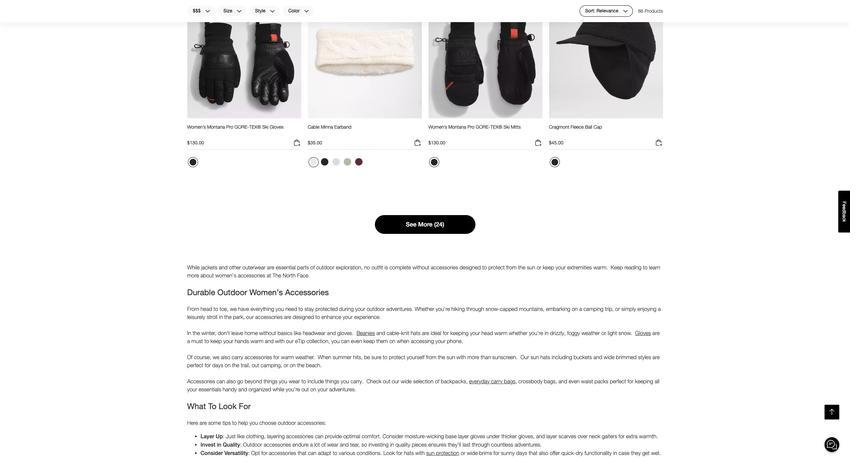 Task type: vqa. For each thing, say whether or not it's contained in the screenshot.
rightmost Accessories
yes



Task type: describe. For each thing, give the bounding box(es) containing it.
are inside from head to toe, we have everything you need to stay protected during your outdoor adventures. whether you're hiking through snow-capped mountains, embarking on a camping trip, or simply enjoying a leisurely stroll in the park, our accessories are designed to enhance your experience.
[[284, 314, 291, 320]]

can down "lot"
[[308, 450, 316, 456]]

0 vertical spatial outdoor
[[217, 287, 247, 297]]

look inside layer up : just like clothing, layering accessories can provide optimal comfort. consider moisture-wicking base layer gloves under thicker gloves, and layer scarves over neck gaiters for extra warmth. invest in quality : outdoor accessories endure a lot of wear and tear, so investing in quality pieces ensures they'll last through countless adventures. consider versatility : opt for accessories that can adapt to various conditions. look for hats with sun protection or wide brims for sunny days that also offer quick-dry functionality in case they get wet.
[[383, 450, 395, 456]]

adventures. inside , crossbody bags, and even waist packs perfect for keeping all your essentials handy and organized while you're out on your adventures.
[[329, 386, 356, 392]]

for down 'quality' at the left of page
[[396, 450, 403, 456]]

wicking
[[427, 433, 444, 439]]

they
[[631, 450, 641, 456]]

sun inside while jackets and other outerwear are essential parts of outdoor exploration, no outfit is complete without accessories designed to protect from the sun or keep your extremities warm.  keep reading to learn more about women's accessories at the north face.
[[527, 264, 535, 270]]

everyday
[[469, 378, 490, 384]]

tnf black image
[[431, 159, 438, 166]]

sort: relevance
[[585, 8, 618, 14]]

carry.
[[351, 378, 364, 384]]

whether
[[415, 306, 434, 312]]

of inside layer up : just like clothing, layering accessories can provide optimal comfort. consider moisture-wicking base layer gloves under thicker gloves, and layer scarves over neck gaiters for extra warmth. invest in quality : outdoor accessories endure a lot of wear and tear, so investing in quality pieces ensures they'll last through countless adventures. consider versatility : opt for accessories that can adapt to various conditions. look for hats with sun protection or wide brims for sunny days that also offer quick-dry functionality in case they get wet.
[[321, 442, 326, 448]]

trip,
[[605, 306, 614, 312]]

0 vertical spatial accessories
[[285, 287, 329, 297]]

relevance
[[597, 8, 618, 14]]

the
[[273, 272, 281, 278]]

than
[[481, 354, 491, 360]]

out inside of course, we also carry accessories for warm weather.  when summer hits, be sure to protect yourself from the sun with more than sunscreen.  our sun hats including buckets and wide brimmed styles are perfect for days on the trail, out camping, or on the beach.
[[252, 362, 259, 368]]

so
[[362, 442, 367, 448]]

sort: relevance button
[[580, 5, 633, 17]]

boysenberry image
[[355, 158, 362, 166]]

accessories inside from head to toe, we have everything you need to stay protected during your outdoor adventures. whether you're hiking through snow-capped mountains, embarking on a camping trip, or simply enjoying a leisurely stroll in the park, our accessories are designed to enhance your experience.
[[255, 314, 283, 320]]

is
[[385, 264, 388, 270]]

you up while
[[279, 378, 287, 384]]

montana for women's montana pro gore-tex® ski gloves
[[207, 124, 225, 130]]

in left case
[[613, 450, 617, 456]]

tnf black/tnf black image
[[551, 159, 558, 166]]

camping,
[[261, 362, 282, 368]]

base
[[445, 433, 457, 439]]

to inside are a must to keep your hands warm and with our etip collection, you can even keep them on when accessing your phone.
[[204, 338, 209, 344]]

and down go
[[238, 386, 247, 392]]

women's for women's montana pro gore-tex® ski gloves
[[187, 124, 206, 130]]

pieces
[[412, 442, 427, 448]]

women's montana pro gore-tex® ski gloves
[[187, 124, 284, 130]]

weather.
[[295, 354, 315, 360]]

head inside from head to toe, we have everything you need to stay protected during your outdoor adventures. whether you're hiking through snow-capped mountains, embarking on a camping trip, or simply enjoying a leisurely stroll in the park, our accessories are designed to enhance your experience.
[[201, 306, 212, 312]]

gloves inside button
[[270, 124, 284, 130]]

women's montana pro gore-tex® ski gloves image
[[187, 0, 301, 119]]

more
[[418, 221, 433, 228]]

in left 'quality' at the left of page
[[390, 442, 394, 448]]

$130.00 for women's montana pro gore-tex® ski mitts
[[428, 140, 445, 145]]

from inside while jackets and other outerwear are essential parts of outdoor exploration, no outfit is complete without accessories designed to protect from the sun or keep your extremities warm.  keep reading to learn more about women's accessories at the north face.
[[506, 264, 517, 270]]

montana for women's montana pro gore-tex® ski mitts
[[448, 124, 466, 130]]

what to look for
[[187, 401, 251, 411]]

outdoor inside layer up : just like clothing, layering accessories can provide optimal comfort. consider moisture-wicking base layer gloves under thicker gloves, and layer scarves over neck gaiters for extra warmth. invest in quality : outdoor accessories endure a lot of wear and tear, so investing in quality pieces ensures they'll last through countless adventures. consider versatility : opt for accessories that can adapt to various conditions. look for hats with sun protection or wide brims for sunny days that also offer quick-dry functionality in case they get wet.
[[243, 442, 262, 448]]

women's montana pro gore-tex® ski gloves button
[[187, 124, 284, 136]]

1 vertical spatial of
[[435, 378, 439, 384]]

1 vertical spatial wide
[[401, 378, 412, 384]]

Gardenia White radio
[[308, 157, 319, 167]]

ski for gloves
[[262, 124, 268, 130]]

pro for mitts
[[468, 124, 475, 130]]

warm for are
[[251, 338, 263, 344]]

tnf black image for middle tnf black radio
[[321, 158, 328, 166]]

back to top image
[[828, 408, 836, 416]]

style button
[[249, 5, 280, 17]]

embarking
[[546, 306, 570, 312]]

protection
[[436, 450, 459, 456]]

tnf light grey heather image
[[332, 158, 340, 166]]

2 things from the left
[[325, 378, 339, 384]]

for down "course,"
[[205, 362, 211, 368]]

a inside button
[[842, 215, 847, 217]]

the inside while jackets and other outerwear are essential parts of outdoor exploration, no outfit is complete without accessories designed to protect from the sun or keep your extremities warm.  keep reading to learn more about women's accessories at the north face.
[[518, 264, 525, 270]]

weather
[[582, 330, 600, 336]]

choose
[[259, 420, 276, 426]]

0 vertical spatial keeping
[[450, 330, 469, 336]]

$choose color$ option group
[[308, 157, 365, 170]]

to inside of course, we also carry accessories for warm weather.  when summer hits, be sure to protect yourself from the sun with more than sunscreen.  our sun hats including buckets and wide brimmed styles are perfect for days on the trail, out camping, or on the beach.
[[383, 354, 387, 360]]

ball
[[585, 124, 592, 130]]

protect inside while jackets and other outerwear are essential parts of outdoor exploration, no outfit is complete without accessories designed to protect from the sun or keep your extremities warm.  keep reading to learn more about women's accessories at the north face.
[[488, 264, 505, 270]]

accessories:
[[298, 420, 326, 426]]

outdoor inside while jackets and other outerwear are essential parts of outdoor exploration, no outfit is complete without accessories designed to protect from the sun or keep your extremities warm.  keep reading to learn more about women's accessories at the north face.
[[316, 264, 334, 270]]

1 e from the top
[[842, 204, 847, 207]]

tnf black radio for women's montana pro gore-tex® ski mitts
[[429, 157, 439, 167]]

and right gloves,
[[536, 433, 545, 439]]

misty sage image
[[344, 158, 351, 166]]

clothing,
[[246, 433, 266, 439]]

women's montana pro gore-tex® ski mitts image
[[428, 0, 542, 119]]

0 horizontal spatial keep
[[210, 338, 222, 344]]

without inside while jackets and other outerwear are essential parts of outdoor exploration, no outfit is complete without accessories designed to protect from the sun or keep your extremities warm.  keep reading to learn more about women's accessories at the north face.
[[413, 264, 429, 270]]

in left drizzly,
[[545, 330, 549, 336]]

$$$
[[193, 8, 201, 14]]

Misty Sage radio
[[342, 157, 353, 167]]

leisurely
[[187, 314, 205, 320]]

minna
[[321, 124, 333, 130]]

are inside of course, we also carry accessories for warm weather.  when summer hits, be sure to protect yourself from the sun with more than sunscreen.  our sun hats including buckets and wide brimmed styles are perfect for days on the trail, out camping, or on the beach.
[[653, 354, 660, 360]]

$45.00 button
[[549, 139, 663, 150]]

women's montana pro gore-tex® ski mitts
[[428, 124, 521, 130]]

quality
[[396, 442, 410, 448]]

here
[[187, 420, 198, 426]]

adventures. inside layer up : just like clothing, layering accessories can provide optimal comfort. consider moisture-wicking base layer gloves under thicker gloves, and layer scarves over neck gaiters for extra warmth. invest in quality : outdoor accessories endure a lot of wear and tear, so investing in quality pieces ensures they'll last through countless adventures. consider versatility : opt for accessories that can adapt to various conditions. look for hats with sun protection or wide brims for sunny days that also offer quick-dry functionality in case they get wet.
[[515, 442, 542, 448]]

while
[[187, 264, 200, 270]]

1 vertical spatial without
[[259, 330, 276, 336]]

1 things from the left
[[264, 378, 277, 384]]

don't
[[218, 330, 230, 336]]

you're for keeping
[[286, 386, 300, 392]]

0 vertical spatial :
[[223, 433, 224, 439]]

wet.
[[651, 450, 661, 456]]

quality
[[223, 442, 240, 448]]

are right here in the left of the page
[[200, 420, 207, 426]]

organized
[[249, 386, 271, 392]]

we inside of course, we also carry accessories for warm weather.  when summer hits, be sure to protect yourself from the sun with more than sunscreen.  our sun hats including buckets and wide brimmed styles are perfect for days on the trail, out camping, or on the beach.
[[213, 354, 219, 360]]

warmth.
[[639, 433, 658, 439]]

1 vertical spatial :
[[240, 442, 242, 448]]

and inside are a must to keep your hands warm and with our etip collection, you can even keep them on when accessing your phone.
[[265, 338, 274, 344]]

1 horizontal spatial head
[[482, 330, 493, 336]]

wear inside layer up : just like clothing, layering accessories can provide optimal comfort. consider moisture-wicking base layer gloves under thicker gloves, and layer scarves over neck gaiters for extra warmth. invest in quality : outdoor accessories endure a lot of wear and tear, so investing in quality pieces ensures they'll last through countless adventures. consider versatility : opt for accessories that can adapt to various conditions. look for hats with sun protection or wide brims for sunny days that also offer quick-dry functionality in case they get wet.
[[327, 442, 338, 448]]

designed inside from head to toe, we have everything you need to stay protected during your outdoor adventures. whether you're hiking through snow-capped mountains, embarking on a camping trip, or simply enjoying a leisurely stroll in the park, our accessories are designed to enhance your experience.
[[293, 314, 314, 320]]

$$$ button
[[187, 5, 215, 17]]

1 horizontal spatial tnf black radio
[[319, 157, 330, 167]]

selection
[[413, 378, 434, 384]]

86 products status
[[638, 5, 663, 17]]

gardenia white image
[[310, 159, 317, 166]]

and inside of course, we also carry accessories for warm weather.  when summer hits, be sure to protect yourself from the sun with more than sunscreen.  our sun hats including buckets and wide brimmed styles are perfect for days on the trail, out camping, or on the beach.
[[594, 354, 602, 360]]

gloves.
[[337, 330, 354, 336]]

layer
[[201, 433, 214, 440]]

hats inside of course, we also carry accessories for warm weather.  when summer hits, be sure to protect yourself from the sun with more than sunscreen.  our sun hats including buckets and wide brimmed styles are perfect for days on the trail, out camping, or on the beach.
[[540, 354, 550, 360]]

you're for to
[[436, 306, 450, 312]]

hats inside layer up : just like clothing, layering accessories can provide optimal comfort. consider moisture-wicking base layer gloves under thicker gloves, and layer scarves over neck gaiters for extra warmth. invest in quality : outdoor accessories endure a lot of wear and tear, so investing in quality pieces ensures they'll last through countless adventures. consider versatility : opt for accessories that can adapt to various conditions. look for hats with sun protection or wide brims for sunny days that also offer quick-dry functionality in case they get wet.
[[404, 450, 414, 456]]

are inside while jackets and other outerwear are essential parts of outdoor exploration, no outfit is complete without accessories designed to protect from the sun or keep your extremities warm.  keep reading to learn more about women's accessories at the north face.
[[267, 264, 274, 270]]

through inside layer up : just like clothing, layering accessories can provide optimal comfort. consider moisture-wicking base layer gloves under thicker gloves, and layer scarves over neck gaiters for extra warmth. invest in quality : outdoor accessories endure a lot of wear and tear, so investing in quality pieces ensures they'll last through countless adventures. consider versatility : opt for accessories that can adapt to various conditions. look for hats with sun protection or wide brims for sunny days that also offer quick-dry functionality in case they get wet.
[[472, 442, 490, 448]]

accessories can also go beyond things you wear to include things you carry.  check out our wide selection of backpacks, everyday carry bags
[[187, 378, 516, 384]]

accessories inside of course, we also carry accessories for warm weather.  when summer hits, be sure to protect yourself from the sun with more than sunscreen.  our sun hats including buckets and wide brimmed styles are perfect for days on the trail, out camping, or on the beach.
[[245, 354, 272, 360]]

over
[[578, 433, 588, 439]]

can inside are a must to keep your hands warm and with our etip collection, you can even keep them on when accessing your phone.
[[341, 338, 350, 344]]

0 horizontal spatial consider
[[201, 450, 223, 456]]

k
[[842, 220, 847, 222]]

including
[[552, 354, 572, 360]]

see more (24)
[[406, 221, 444, 228]]

buckets
[[574, 354, 592, 360]]

keeping inside , crossbody bags, and even waist packs perfect for keeping all your essentials handy and organized while you're out on your adventures.
[[635, 378, 653, 384]]

like inside layer up : just like clothing, layering accessories can provide optimal comfort. consider moisture-wicking base layer gloves under thicker gloves, and layer scarves over neck gaiters for extra warmth. invest in quality : outdoor accessories endure a lot of wear and tear, so investing in quality pieces ensures they'll last through countless adventures. consider versatility : opt for accessories that can adapt to various conditions. look for hats with sun protection or wide brims for sunny days that also offer quick-dry functionality in case they get wet.
[[237, 433, 245, 439]]

light
[[608, 330, 617, 336]]

opt
[[251, 450, 260, 456]]

beanies link
[[357, 330, 375, 336]]

beach.
[[306, 362, 322, 368]]

Boysenberry radio
[[353, 157, 364, 167]]

gloves
[[470, 433, 485, 439]]

enhance
[[321, 314, 341, 320]]

0 vertical spatial wear
[[289, 378, 300, 384]]

and up 'various'
[[340, 442, 349, 448]]

see more (24) button
[[375, 215, 475, 234]]

them
[[376, 338, 388, 344]]

they'll
[[448, 442, 461, 448]]

and inside while jackets and other outerwear are essential parts of outdoor exploration, no outfit is complete without accessories designed to protect from the sun or keep your extremities warm.  keep reading to learn more about women's accessories at the north face.
[[219, 264, 228, 270]]

essential
[[276, 264, 296, 270]]

out inside , crossbody bags, and even waist packs perfect for keeping all your essentials handy and organized while you're out on your adventures.
[[301, 386, 309, 392]]

earband
[[334, 124, 351, 130]]

2 vertical spatial outdoor
[[278, 420, 296, 426]]

extra
[[626, 433, 638, 439]]

layering
[[267, 433, 285, 439]]

1 vertical spatial carry
[[491, 378, 503, 384]]

0 horizontal spatial accessories
[[187, 378, 215, 384]]

a left camping
[[579, 306, 582, 312]]

protect inside of course, we also carry accessories for warm weather.  when summer hits, be sure to protect yourself from the sun with more than sunscreen.  our sun hats including buckets and wide brimmed styles are perfect for days on the trail, out camping, or on the beach.
[[389, 354, 405, 360]]

1 horizontal spatial keep
[[363, 338, 375, 344]]

sunny
[[501, 450, 515, 456]]

provide
[[325, 433, 342, 439]]

perfect inside of course, we also carry accessories for warm weather.  when summer hits, be sure to protect yourself from the sun with more than sunscreen.  our sun hats including buckets and wide brimmed styles are perfect for days on the trail, out camping, or on the beach.
[[187, 362, 203, 368]]

experience.
[[354, 314, 381, 320]]

gloves link
[[635, 330, 651, 336]]

keep inside while jackets and other outerwear are essential parts of outdoor exploration, no outfit is complete without accessories designed to protect from the sun or keep your extremities warm.  keep reading to learn more about women's accessories at the north face.
[[543, 264, 554, 270]]

on down weather.
[[290, 362, 296, 368]]

0 vertical spatial hats
[[411, 330, 421, 336]]

you inside from head to toe, we have everything you need to stay protected during your outdoor adventures. whether you're hiking through snow-capped mountains, embarking on a camping trip, or simply enjoying a leisurely stroll in the park, our accessories are designed to enhance your experience.
[[276, 306, 284, 312]]

1 vertical spatial you're
[[529, 330, 543, 336]]

stroll
[[207, 314, 217, 320]]

crossbody
[[519, 378, 543, 384]]

thicker
[[502, 433, 517, 439]]

sunscreen.
[[492, 354, 518, 360]]

on left trail,
[[225, 362, 231, 368]]

for right opt
[[261, 450, 267, 456]]

drizzly,
[[550, 330, 566, 336]]

1 vertical spatial out
[[383, 378, 390, 384]]

beyond
[[245, 378, 262, 384]]

tex® for mitts
[[490, 124, 502, 130]]

just
[[226, 433, 236, 439]]

conditions.
[[357, 450, 382, 456]]

more inside of course, we also carry accessories for warm weather.  when summer hits, be sure to protect yourself from the sun with more than sunscreen.  our sun hats including buckets and wide brimmed styles are perfect for days on the trail, out camping, or on the beach.
[[467, 354, 479, 360]]

adapt
[[318, 450, 331, 456]]

reading
[[624, 264, 642, 270]]

accessing
[[411, 338, 434, 344]]

hands
[[235, 338, 249, 344]]

your inside while jackets and other outerwear are essential parts of outdoor exploration, no outfit is complete without accessories designed to protect from the sun or keep your extremities warm.  keep reading to learn more about women's accessories at the north face.
[[556, 264, 566, 270]]

ideal
[[431, 330, 441, 336]]

for right ideal
[[443, 330, 449, 336]]

of
[[187, 354, 193, 360]]

1 vertical spatial also
[[227, 378, 236, 384]]



Task type: locate. For each thing, give the bounding box(es) containing it.
wide inside layer up : just like clothing, layering accessories can provide optimal comfort. consider moisture-wicking base layer gloves under thicker gloves, and layer scarves over neck gaiters for extra warmth. invest in quality : outdoor accessories endure a lot of wear and tear, so investing in quality pieces ensures they'll last through countless adventures. consider versatility : opt for accessories that can adapt to various conditions. look for hats with sun protection or wide brims for sunny days that also offer quick-dry functionality in case they get wet.
[[467, 450, 478, 456]]

1 vertical spatial from
[[426, 354, 436, 360]]

perfect down the of
[[187, 362, 203, 368]]

0 horizontal spatial ski
[[262, 124, 268, 130]]

are up accessing
[[422, 330, 429, 336]]

versatility
[[224, 450, 248, 456]]

like right just
[[237, 433, 245, 439]]

1 horizontal spatial protect
[[488, 264, 505, 270]]

pro for gloves
[[226, 124, 233, 130]]

extremities
[[567, 264, 592, 270]]

2 vertical spatial hats
[[404, 450, 414, 456]]

designed inside while jackets and other outerwear are essential parts of outdoor exploration, no outfit is complete without accessories designed to protect from the sun or keep your extremities warm.  keep reading to learn more about women's accessories at the north face.
[[460, 264, 481, 270]]

1 horizontal spatial like
[[294, 330, 301, 336]]

0 horizontal spatial of
[[310, 264, 315, 270]]

$130.00 button down women's montana pro gore-tex® ski gloves button
[[187, 139, 301, 150]]

0 horizontal spatial even
[[351, 338, 362, 344]]

0 vertical spatial consider
[[383, 433, 403, 439]]

headwear
[[303, 330, 326, 336]]

trail,
[[241, 362, 250, 368]]

look down investing
[[383, 450, 395, 456]]

0 horizontal spatial adventures.
[[329, 386, 356, 392]]

bags,
[[544, 378, 557, 384]]

or inside from head to toe, we have everything you need to stay protected during your outdoor adventures. whether you're hiking through snow-capped mountains, embarking on a camping trip, or simply enjoying a leisurely stroll in the park, our accessories are designed to enhance your experience.
[[615, 306, 620, 312]]

1 vertical spatial perfect
[[610, 378, 626, 384]]

wear left include at the bottom left of the page
[[289, 378, 300, 384]]

2 montana from the left
[[448, 124, 466, 130]]

our
[[246, 314, 254, 320], [286, 338, 294, 344], [392, 378, 399, 384]]

women's
[[215, 272, 236, 278]]

1 vertical spatial even
[[569, 378, 580, 384]]

consider up 'quality' at the left of page
[[383, 433, 403, 439]]

outdoor up experience.
[[367, 306, 385, 312]]

2 e from the top
[[842, 207, 847, 209]]

what
[[187, 401, 206, 411]]

you
[[276, 306, 284, 312], [331, 338, 340, 344], [279, 378, 287, 384], [341, 378, 349, 384], [250, 420, 258, 426]]

0 horizontal spatial tnf black radio
[[188, 157, 198, 167]]

of inside while jackets and other outerwear are essential parts of outdoor exploration, no outfit is complete without accessories designed to protect from the sun or keep your extremities warm.  keep reading to learn more about women's accessories at the north face.
[[310, 264, 315, 270]]

with inside of course, we also carry accessories for warm weather.  when summer hits, be sure to protect yourself from the sun with more than sunscreen.  our sun hats including buckets and wide brimmed styles are perfect for days on the trail, out camping, or on the beach.
[[457, 354, 466, 360]]

warm left weather.
[[281, 354, 294, 360]]

that down gloves,
[[529, 450, 538, 456]]

our inside from head to toe, we have everything you need to stay protected during your outdoor adventures. whether you're hiking through snow-capped mountains, embarking on a camping trip, or simply enjoying a leisurely stroll in the park, our accessories are designed to enhance your experience.
[[246, 314, 254, 320]]

ski inside women's montana pro gore-tex® ski mitts button
[[504, 124, 510, 130]]

1 horizontal spatial women's
[[428, 124, 447, 130]]

0 horizontal spatial look
[[219, 401, 237, 411]]

that
[[298, 450, 307, 456], [529, 450, 538, 456]]

0 horizontal spatial :
[[223, 433, 224, 439]]

d
[[842, 209, 847, 212]]

0 vertical spatial head
[[201, 306, 212, 312]]

days inside of course, we also carry accessories for warm weather.  when summer hits, be sure to protect yourself from the sun with more than sunscreen.  our sun hats including buckets and wide brimmed styles are perfect for days on the trail, out camping, or on the beach.
[[212, 362, 223, 368]]

1 gore- from the left
[[235, 124, 249, 130]]

on inside , crossbody bags, and even waist packs perfect for keeping all your essentials handy and organized while you're out on your adventures.
[[310, 386, 316, 392]]

in inside from head to toe, we have everything you need to stay protected during your outdoor adventures. whether you're hiking through snow-capped mountains, embarking on a camping trip, or simply enjoying a leisurely stroll in the park, our accessories are designed to enhance your experience.
[[219, 314, 223, 320]]

gloves,
[[518, 433, 535, 439]]

dry
[[576, 450, 583, 456]]

1 horizontal spatial with
[[415, 450, 425, 456]]

1 vertical spatial hats
[[540, 354, 550, 360]]

ensures
[[428, 442, 446, 448]]

our down have
[[246, 314, 254, 320]]

keeping left all
[[635, 378, 653, 384]]

to
[[208, 401, 217, 411]]

warm left whether at the right bottom
[[495, 330, 508, 336]]

camping
[[584, 306, 604, 312]]

with inside are a must to keep your hands warm and with our etip collection, you can even keep them on when accessing your phone.
[[275, 338, 285, 344]]

you left the need
[[276, 306, 284, 312]]

2 that from the left
[[529, 450, 538, 456]]

with down basics
[[275, 338, 285, 344]]

can up handy
[[217, 378, 225, 384]]

wide left "brimmed"
[[604, 354, 615, 360]]

2 vertical spatial you're
[[286, 386, 300, 392]]

0 horizontal spatial things
[[264, 378, 277, 384]]

or inside while jackets and other outerwear are essential parts of outdoor exploration, no outfit is complete without accessories designed to protect from the sun or keep your extremities warm.  keep reading to learn more about women's accessories at the north face.
[[537, 264, 541, 270]]

, crossbody bags, and even waist packs perfect for keeping all your essentials handy and organized while you're out on your adventures.
[[187, 378, 660, 392]]

also inside layer up : just like clothing, layering accessories can provide optimal comfort. consider moisture-wicking base layer gloves under thicker gloves, and layer scarves over neck gaiters for extra warmth. invest in quality : outdoor accessories endure a lot of wear and tear, so investing in quality pieces ensures they'll last through countless adventures. consider versatility : opt for accessories that can adapt to various conditions. look for hats with sun protection or wide brims for sunny days that also offer quick-dry functionality in case they get wet.
[[539, 450, 548, 456]]

more down while
[[187, 272, 199, 278]]

beanies
[[357, 330, 375, 336]]

1 vertical spatial consider
[[201, 450, 223, 456]]

f e e d b a c k button
[[838, 191, 850, 233]]

tnf black image for tnf black radio corresponding to women's montana pro gore-tex® ski gloves
[[190, 159, 196, 166]]

wear down provide at the left bottom of page
[[327, 442, 338, 448]]

2 horizontal spatial outdoor
[[367, 306, 385, 312]]

1 $130.00 from the left
[[187, 140, 204, 145]]

even
[[351, 338, 362, 344], [569, 378, 580, 384]]

sun inside layer up : just like clothing, layering accessories can provide optimal comfort. consider moisture-wicking base layer gloves under thicker gloves, and layer scarves over neck gaiters for extra warmth. invest in quality : outdoor accessories endure a lot of wear and tear, so investing in quality pieces ensures they'll last through countless adventures. consider versatility : opt for accessories that can adapt to various conditions. look for hats with sun protection or wide brims for sunny days that also offer quick-dry functionality in case they get wet.
[[426, 450, 435, 456]]

0 horizontal spatial carry
[[232, 354, 243, 360]]

1 ski from the left
[[262, 124, 268, 130]]

tnf black radio for women's montana pro gore-tex® ski gloves
[[188, 157, 198, 167]]

1 horizontal spatial you're
[[436, 306, 450, 312]]

2 pro from the left
[[468, 124, 475, 130]]

home
[[245, 330, 258, 336]]

cragmont fleece ball cap button
[[549, 124, 602, 136]]

f e e d b a c k
[[842, 201, 847, 222]]

also inside of course, we also carry accessories for warm weather.  when summer hits, be sure to protect yourself from the sun with more than sunscreen.  our sun hats including buckets and wide brimmed styles are perfect for days on the trail, out camping, or on the beach.
[[221, 354, 230, 360]]

of
[[310, 264, 315, 270], [435, 378, 439, 384], [321, 442, 326, 448]]

fleece
[[571, 124, 584, 130]]

that down endure
[[298, 450, 307, 456]]

2 vertical spatial our
[[392, 378, 399, 384]]

or inside of course, we also carry accessories for warm weather.  when summer hits, be sure to protect yourself from the sun with more than sunscreen.  our sun hats including buckets and wide brimmed styles are perfect for days on the trail, out camping, or on the beach.
[[284, 362, 288, 368]]

investing
[[369, 442, 389, 448]]

$130.00 button
[[187, 139, 301, 150], [428, 139, 542, 150]]

can down gloves.
[[341, 338, 350, 344]]

can
[[341, 338, 350, 344], [217, 378, 225, 384], [315, 433, 323, 439], [308, 450, 316, 456]]

for inside , crossbody bags, and even waist packs perfect for keeping all your essentials handy and organized while you're out on your adventures.
[[628, 378, 634, 384]]

1 horizontal spatial even
[[569, 378, 580, 384]]

1 vertical spatial adventures.
[[329, 386, 356, 392]]

layer left scarves
[[546, 433, 557, 439]]

1 horizontal spatial designed
[[460, 264, 481, 270]]

and left gloves.
[[327, 330, 336, 336]]

protected
[[316, 306, 338, 312]]

0 horizontal spatial tnf black image
[[190, 159, 196, 166]]

1 that from the left
[[298, 450, 307, 456]]

out right "carry."
[[383, 378, 390, 384]]

1 pro from the left
[[226, 124, 233, 130]]

layer
[[458, 433, 469, 439], [546, 433, 557, 439]]

0 vertical spatial like
[[294, 330, 301, 336]]

0 horizontal spatial days
[[212, 362, 223, 368]]

we right "course,"
[[213, 354, 219, 360]]

1 horizontal spatial things
[[325, 378, 339, 384]]

offer
[[550, 450, 560, 456]]

size
[[223, 8, 232, 14]]

even left waist
[[569, 378, 580, 384]]

1 horizontal spatial from
[[506, 264, 517, 270]]

whether
[[509, 330, 528, 336]]

are right styles on the right of page
[[653, 354, 660, 360]]

2 horizontal spatial :
[[248, 450, 250, 456]]

1 horizontal spatial montana
[[448, 124, 466, 130]]

from inside of course, we also carry accessories for warm weather.  when summer hits, be sure to protect yourself from the sun with more than sunscreen.  our sun hats including buckets and wide brimmed styles are perfect for days on the trail, out camping, or on the beach.
[[426, 354, 436, 360]]

without right home
[[259, 330, 276, 336]]

warm inside of course, we also carry accessories for warm weather.  when summer hits, be sure to protect yourself from the sun with more than sunscreen.  our sun hats including buckets and wide brimmed styles are perfect for days on the trail, out camping, or on the beach.
[[281, 354, 294, 360]]

sort:
[[585, 8, 595, 14]]

collection,
[[307, 338, 330, 344]]

1 horizontal spatial $130.00
[[428, 140, 445, 145]]

perfect inside , crossbody bags, and even waist packs perfect for keeping all your essentials handy and organized while you're out on your adventures.
[[610, 378, 626, 384]]

for up camping,
[[273, 354, 280, 360]]

last
[[463, 442, 471, 448]]

0 horizontal spatial protect
[[389, 354, 405, 360]]

1 horizontal spatial of
[[321, 442, 326, 448]]

our inside are a must to keep your hands warm and with our etip collection, you can even keep them on when accessing your phone.
[[286, 338, 294, 344]]

out down include at the bottom left of the page
[[301, 386, 309, 392]]

north
[[283, 272, 296, 278]]

all
[[655, 378, 660, 384]]

0 vertical spatial more
[[187, 272, 199, 278]]

optimal
[[343, 433, 360, 439]]

for left the extra
[[619, 433, 625, 439]]

in down toe,
[[219, 314, 223, 320]]

or inside layer up : just like clothing, layering accessories can provide optimal comfort. consider moisture-wicking base layer gloves under thicker gloves, and layer scarves over neck gaiters for extra warmth. invest in quality : outdoor accessories endure a lot of wear and tear, so investing in quality pieces ensures they'll last through countless adventures. consider versatility : opt for accessories that can adapt to various conditions. look for hats with sun protection or wide brims for sunny days that also offer quick-dry functionality in case they get wet.
[[461, 450, 465, 456]]

1 vertical spatial more
[[467, 354, 479, 360]]

0 horizontal spatial outdoor
[[278, 420, 296, 426]]

accessories
[[431, 264, 458, 270], [238, 272, 265, 278], [255, 314, 283, 320], [245, 354, 272, 360], [286, 433, 314, 439], [264, 442, 291, 448], [269, 450, 296, 456]]

1 horizontal spatial tnf black image
[[321, 158, 328, 166]]

1 horizontal spatial that
[[529, 450, 538, 456]]

of right selection
[[435, 378, 439, 384]]

are down the need
[[284, 314, 291, 320]]

warm inside are a must to keep your hands warm and with our etip collection, you can even keep them on when accessing your phone.
[[251, 338, 263, 344]]

2 ski from the left
[[504, 124, 510, 130]]

$130.00 button for mitts
[[428, 139, 542, 150]]

adventures. down gloves,
[[515, 442, 542, 448]]

2 horizontal spatial out
[[383, 378, 390, 384]]

and right buckets
[[594, 354, 602, 360]]

adventures. down accessories can also go beyond things you wear to include things you carry.  check out our wide selection of backpacks, everyday carry bags
[[329, 386, 356, 392]]

stay
[[305, 306, 314, 312]]

0 horizontal spatial perfect
[[187, 362, 203, 368]]

you're left hiking
[[436, 306, 450, 312]]

more inside while jackets and other outerwear are essential parts of outdoor exploration, no outfit is complete without accessories designed to protect from the sun or keep your extremities warm.  keep reading to learn more about women's accessories at the north face.
[[187, 272, 199, 278]]

0 horizontal spatial designed
[[293, 314, 314, 320]]

1 vertical spatial head
[[482, 330, 493, 336]]

no
[[364, 264, 370, 270]]

and up them
[[376, 330, 385, 336]]

of right "lot"
[[321, 442, 326, 448]]

0 horizontal spatial wear
[[289, 378, 300, 384]]

TNF Black/TNF Black radio
[[550, 157, 560, 167]]

2 vertical spatial warm
[[281, 354, 294, 360]]

2 tex® from the left
[[490, 124, 502, 130]]

phone.
[[447, 338, 463, 344]]

you're inside , crossbody bags, and even waist packs perfect for keeping all your essentials handy and organized while you're out on your adventures.
[[286, 386, 300, 392]]

2 vertical spatial out
[[301, 386, 309, 392]]

gore- for gloves
[[235, 124, 249, 130]]

TNF Light Grey Heather radio
[[331, 157, 341, 167]]

a down in at the bottom left of the page
[[187, 338, 190, 344]]

2 horizontal spatial our
[[392, 378, 399, 384]]

1 horizontal spatial :
[[240, 442, 242, 448]]

1 tex® from the left
[[249, 124, 261, 130]]

0 horizontal spatial head
[[201, 306, 212, 312]]

outdoor right parts
[[316, 264, 334, 270]]

1 vertical spatial outdoor
[[367, 306, 385, 312]]

of right parts
[[310, 264, 315, 270]]

functionality
[[585, 450, 612, 456]]

$130.00 for women's montana pro gore-tex® ski gloves
[[187, 140, 204, 145]]

women's for women's montana pro gore-tex® ski mitts
[[428, 124, 447, 130]]

1 vertical spatial we
[[213, 354, 219, 360]]

essentials
[[199, 386, 221, 392]]

for down "brimmed"
[[628, 378, 634, 384]]

our left selection
[[392, 378, 399, 384]]

cragmont fleece ball cap
[[549, 124, 602, 130]]

brimmed
[[616, 354, 637, 360]]

like
[[294, 330, 301, 336], [237, 433, 245, 439]]

perfect right 'packs' on the bottom of the page
[[610, 378, 626, 384]]

2 $130.00 from the left
[[428, 140, 445, 145]]

neck
[[589, 433, 600, 439]]

and up women's
[[219, 264, 228, 270]]

keep left extremities
[[543, 264, 554, 270]]

0 vertical spatial through
[[466, 306, 484, 312]]

things right include at the bottom left of the page
[[325, 378, 339, 384]]

1 horizontal spatial gloves
[[635, 330, 651, 336]]

1 $130.00 button from the left
[[187, 139, 301, 150]]

1 horizontal spatial tex®
[[490, 124, 502, 130]]

you right help
[[250, 420, 258, 426]]

on down cable-
[[390, 338, 395, 344]]

outdoor up layering
[[278, 420, 296, 426]]

accessories up stay at the left bottom of page
[[285, 287, 329, 297]]

0 horizontal spatial without
[[259, 330, 276, 336]]

: up versatility
[[240, 442, 242, 448]]

out right trail,
[[252, 362, 259, 368]]

wide inside of course, we also carry accessories for warm weather.  when summer hits, be sure to protect yourself from the sun with more than sunscreen.  our sun hats including buckets and wide brimmed styles are perfect for days on the trail, out camping, or on the beach.
[[604, 354, 615, 360]]

handy
[[223, 386, 237, 392]]

adventures. left whether
[[386, 306, 413, 312]]

carry left bags
[[491, 378, 503, 384]]

1 horizontal spatial wide
[[467, 450, 478, 456]]

even down beanies "link"
[[351, 338, 362, 344]]

wide left selection
[[401, 378, 412, 384]]

include
[[308, 378, 324, 384]]

e up d
[[842, 204, 847, 207]]

0 horizontal spatial $130.00
[[187, 140, 204, 145]]

with down 'pieces'
[[415, 450, 425, 456]]

in down up
[[217, 442, 221, 448]]

cable minna earband image
[[308, 0, 422, 119]]

bags
[[504, 378, 516, 384]]

1 layer from the left
[[458, 433, 469, 439]]

0 horizontal spatial pro
[[226, 124, 233, 130]]

in the winter, don't leave home without basics like headwear and gloves. beanies and cable-knit hats are ideal for keeping your head warm whether you're in drizzly, foggy weather or light snow. gloves
[[187, 330, 651, 336]]

1 vertical spatial outdoor
[[243, 442, 262, 448]]

get
[[642, 450, 650, 456]]

hats down 'quality' at the left of page
[[404, 450, 414, 456]]

cable minna earband
[[308, 124, 351, 130]]

are up at
[[267, 264, 274, 270]]

knit
[[401, 330, 409, 336]]

2 $130.00 button from the left
[[428, 139, 542, 150]]

carry inside of course, we also carry accessories for warm weather.  when summer hits, be sure to protect yourself from the sun with more than sunscreen.  our sun hats including buckets and wide brimmed styles are perfect for days on the trail, out camping, or on the beach.
[[232, 354, 243, 360]]

0 vertical spatial even
[[351, 338, 362, 344]]

$35.00
[[308, 140, 322, 145]]

2 horizontal spatial warm
[[495, 330, 508, 336]]

and right bags, on the bottom right
[[559, 378, 567, 384]]

designed
[[460, 264, 481, 270], [293, 314, 314, 320]]

0 horizontal spatial $130.00 button
[[187, 139, 301, 150]]

1 horizontal spatial we
[[230, 306, 237, 312]]

on inside from head to toe, we have everything you need to stay protected during your outdoor adventures. whether you're hiking through snow-capped mountains, embarking on a camping trip, or simply enjoying a leisurely stroll in the park, our accessories are designed to enhance your experience.
[[572, 306, 578, 312]]

our down basics
[[286, 338, 294, 344]]

like up "etip"
[[294, 330, 301, 336]]

1 horizontal spatial our
[[286, 338, 294, 344]]

ski inside women's montana pro gore-tex® ski gloves button
[[262, 124, 268, 130]]

days inside layer up : just like clothing, layering accessories can provide optimal comfort. consider moisture-wicking base layer gloves under thicker gloves, and layer scarves over neck gaiters for extra warmth. invest in quality : outdoor accessories endure a lot of wear and tear, so investing in quality pieces ensures they'll last through countless adventures. consider versatility : opt for accessories that can adapt to various conditions. look for hats with sun protection or wide brims for sunny days that also offer quick-dry functionality in case they get wet.
[[516, 450, 527, 456]]

2 vertical spatial also
[[539, 450, 548, 456]]

warm
[[495, 330, 508, 336], [251, 338, 263, 344], [281, 354, 294, 360]]

2 vertical spatial adventures.
[[515, 442, 542, 448]]

tnf black image
[[321, 158, 328, 166], [190, 159, 196, 166]]

even inside , crossbody bags, and even waist packs perfect for keeping all your essentials handy and organized while you're out on your adventures.
[[569, 378, 580, 384]]

1 montana from the left
[[207, 124, 225, 130]]

ski for mitts
[[504, 124, 510, 130]]

you inside are a must to keep your hands warm and with our etip collection, you can even keep them on when accessing your phone.
[[331, 338, 340, 344]]

even inside are a must to keep your hands warm and with our etip collection, you can even keep them on when accessing your phone.
[[351, 338, 362, 344]]

look right to
[[219, 401, 237, 411]]

2 vertical spatial :
[[248, 450, 250, 456]]

a inside layer up : just like clothing, layering accessories can provide optimal comfort. consider moisture-wicking base layer gloves under thicker gloves, and layer scarves over neck gaiters for extra warmth. invest in quality : outdoor accessories endure a lot of wear and tear, so investing in quality pieces ensures they'll last through countless adventures. consider versatility : opt for accessories that can adapt to various conditions. look for hats with sun protection or wide brims for sunny days that also offer quick-dry functionality in case they get wet.
[[310, 442, 313, 448]]

tex® for gloves
[[249, 124, 261, 130]]

a up k
[[842, 215, 847, 217]]

layer up "last"
[[458, 433, 469, 439]]

0 horizontal spatial keeping
[[450, 330, 469, 336]]

days up essentials
[[212, 362, 223, 368]]

0 horizontal spatial gloves
[[270, 124, 284, 130]]

quick-
[[562, 450, 576, 456]]

be
[[364, 354, 370, 360]]

warm for of
[[281, 354, 294, 360]]

you left "carry."
[[341, 378, 349, 384]]

are inside are a must to keep your hands warm and with our etip collection, you can even keep them on when accessing your phone.
[[653, 330, 660, 336]]

outdoor inside from head to toe, we have everything you need to stay protected during your outdoor adventures. whether you're hiking through snow-capped mountains, embarking on a camping trip, or simply enjoying a leisurely stroll in the park, our accessories are designed to enhance your experience.
[[367, 306, 385, 312]]

1 horizontal spatial gore-
[[476, 124, 490, 130]]

through inside from head to toe, we have everything you need to stay protected during your outdoor adventures. whether you're hiking through snow-capped mountains, embarking on a camping trip, or simply enjoying a leisurely stroll in the park, our accessories are designed to enhance your experience.
[[466, 306, 484, 312]]

hats right knit
[[411, 330, 421, 336]]

enjoying
[[638, 306, 657, 312]]

protect
[[488, 264, 505, 270], [389, 354, 405, 360]]

while jackets and other outerwear are essential parts of outdoor exploration, no outfit is complete without accessories designed to protect from the sun or keep your extremities warm.  keep reading to learn more about women's accessories at the north face.
[[187, 264, 660, 278]]

keep down beanies "link"
[[363, 338, 375, 344]]

head up than
[[482, 330, 493, 336]]

capped
[[500, 306, 518, 312]]

1 horizontal spatial wear
[[327, 442, 338, 448]]

2 horizontal spatial tnf black radio
[[429, 157, 439, 167]]

other
[[229, 264, 241, 270]]

1 horizontal spatial outdoor
[[316, 264, 334, 270]]

with inside layer up : just like clothing, layering accessories can provide optimal comfort. consider moisture-wicking base layer gloves under thicker gloves, and layer scarves over neck gaiters for extra warmth. invest in quality : outdoor accessories endure a lot of wear and tear, so investing in quality pieces ensures they'll last through countless adventures. consider versatility : opt for accessories that can adapt to various conditions. look for hats with sun protection or wide brims for sunny days that also offer quick-dry functionality in case they get wet.
[[415, 450, 425, 456]]

1 horizontal spatial days
[[516, 450, 527, 456]]

layer up : just like clothing, layering accessories can provide optimal comfort. consider moisture-wicking base layer gloves under thicker gloves, and layer scarves over neck gaiters for extra warmth. invest in quality : outdoor accessories endure a lot of wear and tear, so investing in quality pieces ensures they'll last through countless adventures. consider versatility : opt for accessories that can adapt to various conditions. look for hats with sun protection or wide brims for sunny days that also offer quick-dry functionality in case they get wet.
[[201, 433, 661, 456]]

things up while
[[264, 378, 277, 384]]

from head to toe, we have everything you need to stay protected during your outdoor adventures. whether you're hiking through snow-capped mountains, embarking on a camping trip, or simply enjoying a leisurely stroll in the park, our accessories are designed to enhance your experience.
[[187, 306, 661, 320]]

the inside from head to toe, we have everything you need to stay protected during your outdoor adventures. whether you're hiking through snow-capped mountains, embarking on a camping trip, or simply enjoying a leisurely stroll in the park, our accessories are designed to enhance your experience.
[[224, 314, 232, 320]]

we inside from head to toe, we have everything you need to stay protected during your outdoor adventures. whether you're hiking through snow-capped mountains, embarking on a camping trip, or simply enjoying a leisurely stroll in the park, our accessories are designed to enhance your experience.
[[230, 306, 237, 312]]

out
[[252, 362, 259, 368], [383, 378, 390, 384], [301, 386, 309, 392]]

color
[[288, 8, 300, 14]]

you're inside from head to toe, we have everything you need to stay protected during your outdoor adventures. whether you're hiking through snow-capped mountains, embarking on a camping trip, or simply enjoying a leisurely stroll in the park, our accessories are designed to enhance your experience.
[[436, 306, 450, 312]]

2 women's from the left
[[428, 124, 447, 130]]

adventures. inside from head to toe, we have everything you need to stay protected during your outdoor adventures. whether you're hiking through snow-capped mountains, embarking on a camping trip, or simply enjoying a leisurely stroll in the park, our accessories are designed to enhance your experience.
[[386, 306, 413, 312]]

with down the phone.
[[457, 354, 466, 360]]

1 vertical spatial gloves
[[635, 330, 651, 336]]

to inside layer up : just like clothing, layering accessories can provide optimal comfort. consider moisture-wicking base layer gloves under thicker gloves, and layer scarves over neck gaiters for extra warmth. invest in quality : outdoor accessories endure a lot of wear and tear, so investing in quality pieces ensures they'll last through countless adventures. consider versatility : opt for accessories that can adapt to various conditions. look for hats with sun protection or wide brims for sunny days that also offer quick-dry functionality in case they get wet.
[[333, 450, 337, 456]]

waist
[[581, 378, 593, 384]]

leave
[[231, 330, 243, 336]]

1 horizontal spatial look
[[383, 450, 395, 456]]

you down gloves.
[[331, 338, 340, 344]]

1 vertical spatial protect
[[389, 354, 405, 360]]

comfort.
[[362, 433, 381, 439]]

1 women's from the left
[[187, 124, 206, 130]]

$130.00 button down women's montana pro gore-tex® ski mitts button
[[428, 139, 542, 150]]

2 horizontal spatial of
[[435, 378, 439, 384]]

2 vertical spatial with
[[415, 450, 425, 456]]

keep down the winter,
[[210, 338, 222, 344]]

lot
[[314, 442, 320, 448]]

0 horizontal spatial like
[[237, 433, 245, 439]]

2 horizontal spatial you're
[[529, 330, 543, 336]]

things
[[264, 378, 277, 384], [325, 378, 339, 384]]

up
[[216, 433, 223, 440]]

2 gore- from the left
[[476, 124, 490, 130]]

0 vertical spatial designed
[[460, 264, 481, 270]]

a inside are a must to keep your hands warm and with our etip collection, you can even keep them on when accessing your phone.
[[187, 338, 190, 344]]

days right sunny
[[516, 450, 527, 456]]

1 horizontal spatial adventures.
[[386, 306, 413, 312]]

carry up trail,
[[232, 354, 243, 360]]

can up "lot"
[[315, 433, 323, 439]]

cragmont fleece ball cap image
[[549, 0, 663, 119]]

a left "lot"
[[310, 442, 313, 448]]

TNF Black radio
[[319, 157, 330, 167], [188, 157, 198, 167], [429, 157, 439, 167]]

,
[[516, 378, 517, 384]]

0 horizontal spatial from
[[426, 354, 436, 360]]

0 vertical spatial adventures.
[[386, 306, 413, 312]]

2 layer from the left
[[546, 433, 557, 439]]

consider down invest
[[201, 450, 223, 456]]

on inside are a must to keep your hands warm and with our etip collection, you can even keep them on when accessing your phone.
[[390, 338, 395, 344]]

0 horizontal spatial more
[[187, 272, 199, 278]]

gore- for mitts
[[476, 124, 490, 130]]

more left than
[[467, 354, 479, 360]]

a right enjoying
[[658, 306, 661, 312]]

0 horizontal spatial that
[[298, 450, 307, 456]]

case
[[619, 450, 630, 456]]

86
[[638, 8, 643, 14]]

$130.00 button for gloves
[[187, 139, 301, 150]]

: left opt
[[248, 450, 250, 456]]

for down countless
[[494, 450, 500, 456]]

wear
[[289, 378, 300, 384], [327, 442, 338, 448]]



